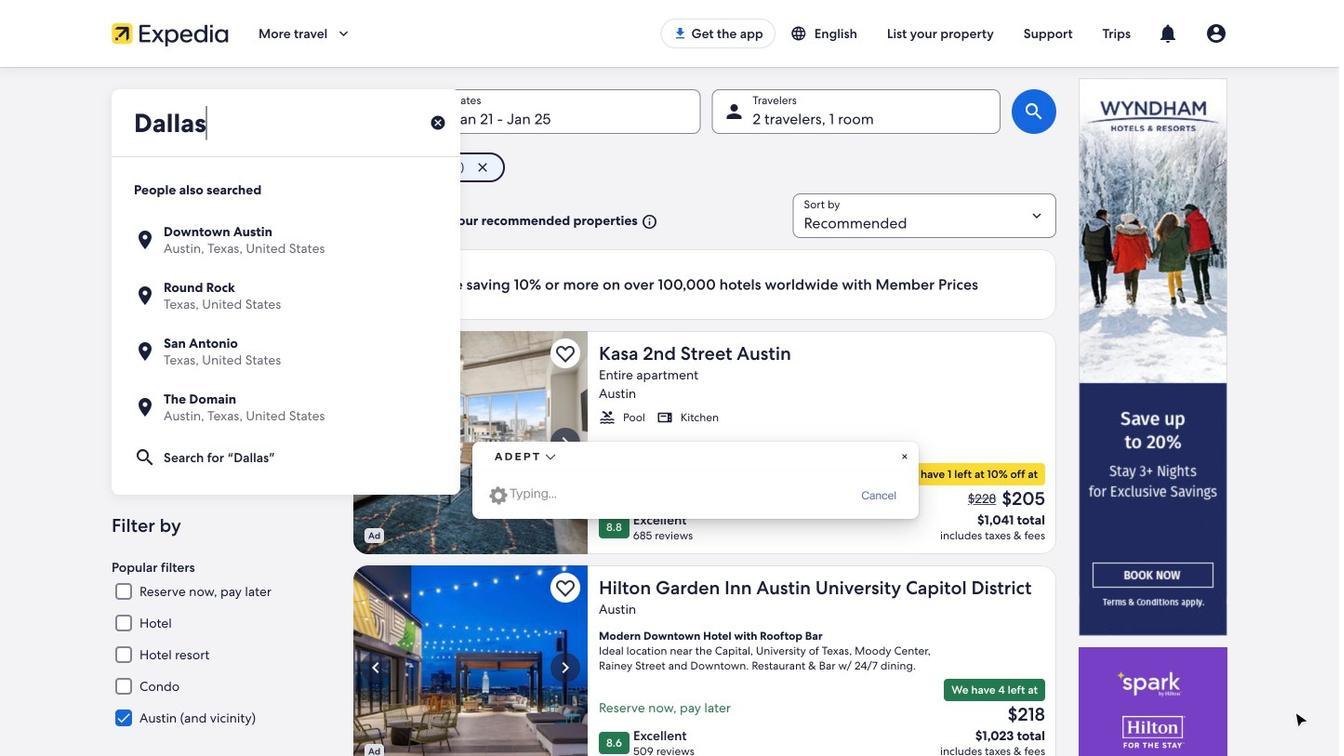 Task type: locate. For each thing, give the bounding box(es) containing it.
search image
[[1023, 100, 1045, 123]]

Save Hilton Garden Inn Austin University Capitol District to a trip checkbox
[[551, 573, 580, 603]]

show previous image for hilton garden inn austin university capitol district image
[[365, 657, 387, 679]]

small image
[[790, 25, 815, 42], [638, 213, 658, 230], [599, 409, 616, 426], [656, 409, 673, 426], [881, 466, 897, 483]]

exterior image
[[353, 565, 588, 756]]

download the app button image
[[673, 26, 688, 41]]

rooftop terrace image
[[353, 331, 588, 554]]

ruby image
[[1205, 22, 1228, 45]]



Task type: vqa. For each thing, say whether or not it's contained in the screenshot.
second 9.2/10 from the left
no



Task type: describe. For each thing, give the bounding box(es) containing it.
static map image image
[[112, 149, 331, 243]]

expedia logo image
[[112, 20, 229, 47]]

clear going to image
[[430, 114, 446, 131]]

Going to text field
[[112, 89, 460, 156]]

Save Kasa 2nd Street Austin to a trip checkbox
[[551, 339, 580, 368]]

communication center icon image
[[1157, 22, 1179, 45]]

show next image for hilton garden inn austin university capitol district image
[[554, 657, 577, 679]]

show next image for kasa 2nd street austin image
[[554, 432, 577, 454]]

more travel image
[[335, 25, 352, 42]]



